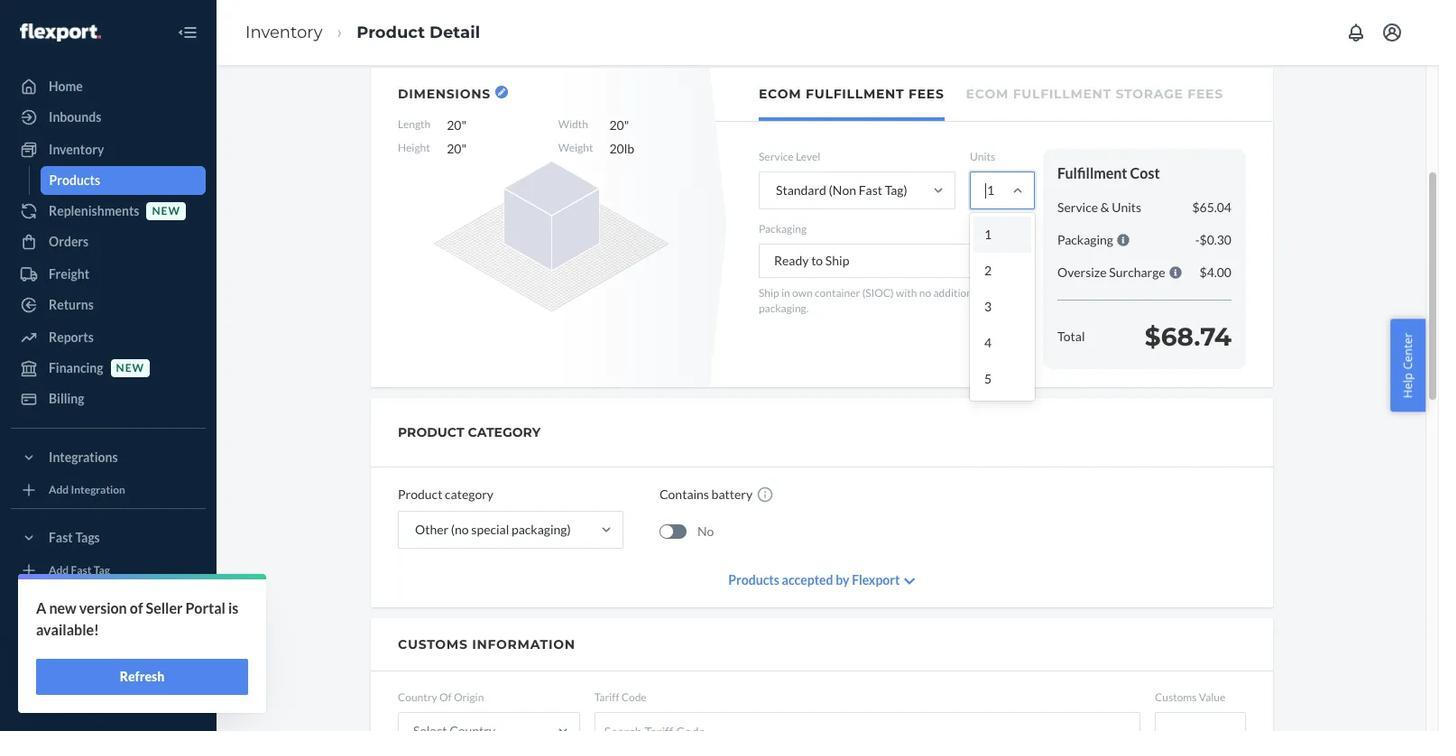 Task type: vqa. For each thing, say whether or not it's contained in the screenshot.
SEARCH search field
no



Task type: describe. For each thing, give the bounding box(es) containing it.
talk to support button
[[11, 619, 206, 648]]

inbounds
[[49, 109, 101, 125]]

available!
[[36, 621, 99, 638]]

orders
[[49, 234, 89, 249]]

fulfillment for fees
[[806, 86, 905, 102]]

help center inside button
[[1400, 333, 1417, 398]]

add fast tag
[[49, 564, 110, 577]]

ecom fulfillment fees
[[759, 86, 945, 102]]

breadcrumbs navigation
[[231, 6, 495, 59]]

&
[[1101, 199, 1110, 215]]

billing
[[49, 391, 84, 406]]

service & units
[[1058, 199, 1142, 215]]

4
[[985, 335, 992, 350]]

orders link
[[11, 227, 206, 256]]

customs value
[[1155, 690, 1226, 704]]

" right height
[[462, 141, 467, 156]]

integration
[[71, 483, 125, 497]]

product for product detail
[[357, 22, 425, 42]]

integrations button
[[11, 443, 206, 472]]

new inside a new version of seller portal is available!
[[49, 599, 77, 616]]

country
[[398, 690, 437, 704]]

inbounds link
[[11, 103, 206, 132]]

give feedback button
[[11, 681, 206, 709]]

tariff code
[[595, 690, 647, 704]]

inventory inside breadcrumbs navigation
[[245, 22, 323, 42]]

fast inside dropdown button
[[49, 530, 73, 545]]

0 horizontal spatial inventory link
[[11, 135, 206, 164]]

help center link
[[11, 650, 206, 679]]

detail
[[430, 22, 480, 42]]

tab list containing ecom fulfillment fees
[[716, 68, 1274, 122]]

0 vertical spatial fast
[[859, 182, 883, 198]]

tag)
[[885, 182, 908, 198]]

1 vertical spatial inventory
[[49, 142, 104, 157]]

returns
[[49, 297, 94, 312]]

ecom fulfillment fees tab
[[759, 68, 945, 121]]

length
[[398, 117, 431, 131]]

-$0.30
[[1196, 232, 1232, 247]]

add integration
[[49, 483, 125, 497]]

contains
[[660, 486, 709, 502]]

standard
[[776, 182, 827, 198]]

by
[[836, 572, 850, 587]]

ecom for ecom fulfillment storage fees
[[966, 86, 1009, 102]]

ship in own container (sioc) with no additional packaging.
[[759, 286, 981, 315]]

special
[[471, 522, 509, 537]]

20 right weight
[[610, 141, 624, 156]]

standard (non fast tag)
[[776, 182, 908, 198]]

close navigation image
[[177, 22, 199, 43]]

flexport
[[852, 572, 900, 587]]

$0.30
[[1200, 232, 1232, 247]]

fees inside tab
[[909, 86, 945, 102]]

service for service & units
[[1058, 199, 1098, 215]]

refresh button
[[36, 659, 248, 695]]

0 horizontal spatial center
[[78, 656, 117, 672]]

surcharge
[[1110, 264, 1166, 280]]

2
[[985, 263, 992, 278]]

additional
[[934, 286, 981, 300]]

center inside button
[[1400, 333, 1417, 370]]

oversize
[[1058, 264, 1107, 280]]

reports link
[[11, 323, 206, 352]]

help inside button
[[1400, 373, 1417, 398]]

$65.04
[[1193, 199, 1232, 215]]

products accepted by flexport
[[729, 572, 900, 587]]

20 inside 20 " height
[[610, 117, 624, 133]]

products for products accepted by flexport
[[729, 572, 780, 587]]

own
[[793, 286, 813, 300]]

new for financing
[[116, 361, 144, 375]]

fulfillment for storage
[[1013, 86, 1112, 102]]

2 vertical spatial fast
[[71, 564, 92, 577]]

seller
[[146, 599, 183, 616]]

20 down "dimensions"
[[447, 117, 462, 133]]

integrations
[[49, 449, 118, 465]]

packaging.
[[759, 302, 809, 315]]

1 for 1
[[987, 182, 995, 198]]

total
[[1058, 328, 1085, 344]]

1 horizontal spatial packaging
[[1058, 232, 1114, 247]]

units element
[[970, 172, 1035, 401]]

1 horizontal spatial inventory link
[[245, 22, 323, 42]]

(non
[[829, 182, 857, 198]]

origin
[[454, 690, 484, 704]]

new for replenishments
[[152, 204, 180, 218]]

20 right height
[[447, 141, 462, 156]]

product detail link
[[357, 22, 480, 42]]

product category
[[398, 486, 494, 502]]

version
[[79, 599, 127, 616]]

customs for customs information
[[398, 636, 468, 652]]

ready to ship button
[[759, 244, 1029, 278]]

cost
[[1131, 164, 1160, 181]]

support
[[89, 625, 134, 641]]

open account menu image
[[1382, 22, 1403, 43]]

add integration link
[[11, 479, 206, 501]]

lb
[[624, 141, 635, 156]]

2 20 " from the top
[[447, 141, 467, 156]]

product
[[398, 424, 464, 440]]

service for service level
[[759, 150, 794, 163]]

ecom fulfillment storage fees tab
[[966, 68, 1224, 117]]

contains battery
[[660, 486, 753, 502]]

information
[[472, 636, 576, 652]]

width
[[558, 117, 588, 131]]

ecom fulfillment storage fees
[[966, 86, 1224, 102]]

reports
[[49, 329, 94, 345]]



Task type: locate. For each thing, give the bounding box(es) containing it.
packaging up ready
[[759, 222, 807, 236]]

3
[[985, 299, 992, 314]]

service level
[[759, 150, 821, 163]]

20
[[447, 117, 462, 133], [610, 117, 624, 133], [447, 141, 462, 156], [610, 141, 624, 156]]

0 horizontal spatial units
[[970, 150, 996, 163]]

service left level
[[759, 150, 794, 163]]

customs for customs value
[[1155, 690, 1197, 704]]

center
[[1400, 333, 1417, 370], [78, 656, 117, 672]]

fast tags button
[[11, 523, 206, 552]]

0 vertical spatial ship
[[826, 253, 850, 268]]

product detail
[[357, 22, 480, 42]]

level
[[796, 150, 821, 163]]

financing
[[49, 360, 103, 375]]

info circle image
[[1169, 266, 1182, 279]]

fast tags
[[49, 530, 100, 545]]

-
[[1196, 232, 1200, 247]]

1 vertical spatial help
[[49, 656, 76, 672]]

1 vertical spatial service
[[1058, 199, 1098, 215]]

value
[[1199, 690, 1226, 704]]

1 horizontal spatial customs
[[1155, 690, 1197, 704]]

product
[[357, 22, 425, 42], [398, 486, 443, 502]]

info circle image
[[1117, 233, 1130, 246]]

home link
[[11, 72, 206, 101]]

fulfillment inside tab
[[806, 86, 905, 102]]

fulfillment
[[806, 86, 905, 102], [1013, 86, 1112, 102], [1058, 164, 1128, 181]]

1 ecom from the left
[[759, 86, 802, 102]]

fulfillment cost
[[1058, 164, 1160, 181]]

customs left value
[[1155, 690, 1197, 704]]

1 vertical spatial ship
[[759, 286, 780, 300]]

add for add integration
[[49, 483, 69, 497]]

1 vertical spatial help center
[[49, 656, 117, 672]]

product up other
[[398, 486, 443, 502]]

1 horizontal spatial help center
[[1400, 333, 1417, 398]]

other
[[415, 522, 449, 537]]

dimensions
[[398, 86, 491, 102]]

0 horizontal spatial ecom
[[759, 86, 802, 102]]

0 vertical spatial customs
[[398, 636, 468, 652]]

fast left "tags"
[[49, 530, 73, 545]]

0 vertical spatial add
[[49, 483, 69, 497]]

to inside "button"
[[74, 625, 86, 641]]

fulfillment left storage
[[1013, 86, 1112, 102]]

product left detail
[[357, 22, 425, 42]]

home
[[49, 79, 83, 94]]

$4.00
[[1200, 264, 1232, 280]]

flexport logo image
[[20, 23, 101, 41]]

0 vertical spatial to
[[812, 253, 823, 268]]

to right talk
[[74, 625, 86, 641]]

service left &
[[1058, 199, 1098, 215]]

" up the lb
[[624, 117, 629, 133]]

0 vertical spatial center
[[1400, 333, 1417, 370]]

ship
[[826, 253, 850, 268], [759, 286, 780, 300]]

1 horizontal spatial new
[[116, 361, 144, 375]]

freight
[[49, 266, 89, 282]]

0 vertical spatial inventory
[[245, 22, 323, 42]]

1 horizontal spatial ecom
[[966, 86, 1009, 102]]

1 horizontal spatial service
[[1058, 199, 1098, 215]]

fees inside 'tab'
[[1188, 86, 1224, 102]]

1
[[987, 182, 995, 198], [985, 227, 992, 242]]

$68.74
[[1145, 321, 1232, 352]]

0 vertical spatial new
[[152, 204, 180, 218]]

1 vertical spatial add
[[49, 564, 69, 577]]

product inside breadcrumbs navigation
[[357, 22, 425, 42]]

ecom for ecom fulfillment fees
[[759, 86, 802, 102]]

replenishments
[[49, 203, 139, 218]]

fast left tag)
[[859, 182, 883, 198]]

(sioc)
[[863, 286, 894, 300]]

product for product category
[[398, 486, 443, 502]]

new right a
[[49, 599, 77, 616]]

0 horizontal spatial ship
[[759, 286, 780, 300]]

products link
[[40, 166, 206, 195]]

tariff
[[595, 690, 620, 704]]

0 horizontal spatial service
[[759, 150, 794, 163]]

0 horizontal spatial to
[[74, 625, 86, 641]]

of
[[130, 599, 143, 616]]

talk to support
[[49, 625, 134, 641]]

0 vertical spatial service
[[759, 150, 794, 163]]

1 add from the top
[[49, 483, 69, 497]]

fast left tag
[[71, 564, 92, 577]]

add left the 'integration'
[[49, 483, 69, 497]]

1 vertical spatial product
[[398, 486, 443, 502]]

to for talk
[[74, 625, 86, 641]]

"
[[462, 117, 467, 133], [624, 117, 629, 133], [462, 141, 467, 156]]

storage
[[1116, 86, 1184, 102]]

1 20 " from the top
[[447, 117, 467, 133]]

(no
[[451, 522, 469, 537]]

talk
[[49, 625, 72, 641]]

of
[[440, 690, 452, 704]]

1 2 3 4 5
[[985, 227, 992, 386]]

2 horizontal spatial new
[[152, 204, 180, 218]]

add
[[49, 483, 69, 497], [49, 564, 69, 577]]

1 vertical spatial units
[[1112, 199, 1142, 215]]

pencil alt image
[[498, 88, 505, 96]]

ship left in
[[759, 286, 780, 300]]

billing link
[[11, 384, 206, 413]]

no
[[698, 524, 714, 539]]

2 add from the top
[[49, 564, 69, 577]]

chevron down image
[[905, 575, 916, 587]]

ready to ship
[[774, 253, 850, 268]]

0 vertical spatial products
[[49, 172, 100, 188]]

1 vertical spatial products
[[729, 572, 780, 587]]

1 vertical spatial to
[[74, 625, 86, 641]]

no
[[919, 286, 932, 300]]

to right ready
[[812, 253, 823, 268]]

1 horizontal spatial center
[[1400, 333, 1417, 370]]

1 for 1 2 3 4 5
[[985, 227, 992, 242]]

category
[[445, 486, 494, 502]]

oversize surcharge
[[1058, 264, 1166, 280]]

1 horizontal spatial to
[[812, 253, 823, 268]]

1 vertical spatial fast
[[49, 530, 73, 545]]

a new version of seller portal is available!
[[36, 599, 239, 638]]

0 horizontal spatial inventory
[[49, 142, 104, 157]]

1 vertical spatial new
[[116, 361, 144, 375]]

0 horizontal spatial help
[[49, 656, 76, 672]]

0 horizontal spatial products
[[49, 172, 100, 188]]

20 " down "dimensions"
[[447, 117, 467, 133]]

1 horizontal spatial ship
[[826, 253, 850, 268]]

0 horizontal spatial packaging
[[759, 222, 807, 236]]

new down reports link
[[116, 361, 144, 375]]

0 vertical spatial units
[[970, 150, 996, 163]]

to
[[812, 253, 823, 268], [74, 625, 86, 641]]

1 vertical spatial 20 "
[[447, 141, 467, 156]]

country of origin
[[398, 690, 484, 704]]

tag
[[94, 564, 110, 577]]

1 horizontal spatial inventory
[[245, 22, 323, 42]]

ship inside button
[[826, 253, 850, 268]]

returns link
[[11, 291, 206, 320]]

inventory link
[[245, 22, 323, 42], [11, 135, 206, 164]]

pen image
[[1001, 255, 1014, 267]]

portal
[[186, 599, 226, 616]]

1 horizontal spatial units
[[1112, 199, 1142, 215]]

None text field
[[1155, 712, 1246, 731]]

" inside 20 " height
[[624, 117, 629, 133]]

ecom inside 'tab'
[[966, 86, 1009, 102]]

ship up container in the top of the page
[[826, 253, 850, 268]]

1 horizontal spatial help
[[1400, 373, 1417, 398]]

products up replenishments
[[49, 172, 100, 188]]

with
[[896, 286, 917, 300]]

in
[[782, 286, 790, 300]]

0 vertical spatial product
[[357, 22, 425, 42]]

0 vertical spatial 20 "
[[447, 117, 467, 133]]

2 fees from the left
[[1188, 86, 1224, 102]]

fulfillment up level
[[806, 86, 905, 102]]

open notifications image
[[1346, 22, 1367, 43]]

customs up country of origin on the bottom left of page
[[398, 636, 468, 652]]

freight link
[[11, 260, 206, 289]]

a
[[36, 599, 46, 616]]

1 vertical spatial 1
[[985, 227, 992, 242]]

1 vertical spatial customs
[[1155, 690, 1197, 704]]

1 horizontal spatial products
[[729, 572, 780, 587]]

20 " right height
[[447, 141, 467, 156]]

customs
[[398, 636, 468, 652], [1155, 690, 1197, 704]]

20 up the 20 lb at the left
[[610, 117, 624, 133]]

ecom inside tab
[[759, 86, 802, 102]]

1 fees from the left
[[909, 86, 945, 102]]

accepted
[[782, 572, 834, 587]]

ship inside ship in own container (sioc) with no additional packaging.
[[759, 286, 780, 300]]

0 vertical spatial inventory link
[[245, 22, 323, 42]]

settings link
[[11, 588, 206, 617]]

0 horizontal spatial help center
[[49, 656, 117, 672]]

fulfillment inside 'tab'
[[1013, 86, 1112, 102]]

5
[[985, 371, 992, 386]]

1 vertical spatial inventory link
[[11, 135, 206, 164]]

" down "dimensions"
[[462, 117, 467, 133]]

height
[[398, 141, 430, 154]]

20 lb
[[610, 141, 635, 156]]

tags
[[75, 530, 100, 545]]

add fast tag link
[[11, 560, 206, 581]]

2 vertical spatial new
[[49, 599, 77, 616]]

0 vertical spatial 1
[[987, 182, 995, 198]]

fulfillment up service & units
[[1058, 164, 1128, 181]]

products left accepted
[[729, 572, 780, 587]]

product category
[[398, 424, 541, 440]]

add for add fast tag
[[49, 564, 69, 577]]

packaging up oversize
[[1058, 232, 1114, 247]]

new down products link
[[152, 204, 180, 218]]

refresh
[[120, 669, 165, 684]]

add up settings
[[49, 564, 69, 577]]

products for products
[[49, 172, 100, 188]]

0 horizontal spatial new
[[49, 599, 77, 616]]

code
[[622, 690, 647, 704]]

0 horizontal spatial fees
[[909, 86, 945, 102]]

tab list
[[716, 68, 1274, 122]]

1 horizontal spatial fees
[[1188, 86, 1224, 102]]

to for ready
[[812, 253, 823, 268]]

units
[[970, 150, 996, 163], [1112, 199, 1142, 215]]

2 ecom from the left
[[966, 86, 1009, 102]]

ready
[[774, 253, 809, 268]]

to inside button
[[812, 253, 823, 268]]

feedback
[[77, 687, 131, 702]]

0 vertical spatial help center
[[1400, 333, 1417, 398]]

give
[[49, 687, 75, 702]]

weight
[[558, 141, 593, 154]]

1 vertical spatial center
[[78, 656, 117, 672]]

0 vertical spatial help
[[1400, 373, 1417, 398]]

0 horizontal spatial customs
[[398, 636, 468, 652]]



